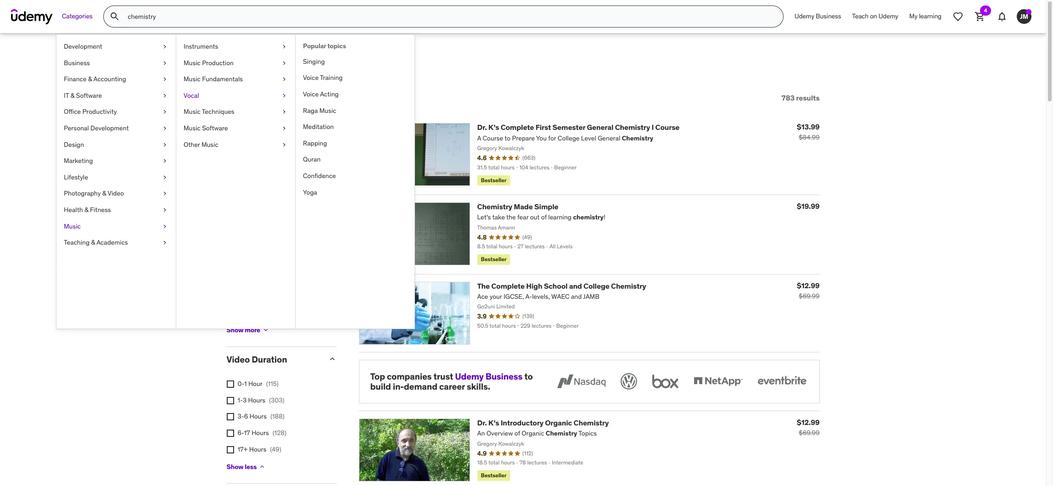 Task type: describe. For each thing, give the bounding box(es) containing it.
$12.99 $69.99 for the complete high school and college chemistry
[[797, 281, 820, 300]]

chemistry made simple
[[478, 202, 559, 211]]

voice training link
[[296, 70, 415, 86]]

$12.99 for the complete high school and college chemistry
[[797, 281, 820, 290]]

xsmall image inside vocal link
[[281, 91, 288, 100]]

techniques
[[202, 108, 235, 116]]

i
[[652, 123, 654, 132]]

6
[[244, 413, 248, 421]]

dr. for dr. k's introductory organic chemistry
[[478, 419, 487, 428]]

you have alerts image
[[1027, 9, 1032, 15]]

voice acting link
[[296, 86, 415, 103]]

4.0
[[272, 173, 281, 181]]

783 results for "chemistry"
[[227, 54, 413, 73]]

xsmall image inside business link
[[161, 59, 169, 68]]

xsmall image for other music
[[281, 140, 288, 149]]

my learning link
[[904, 6, 948, 28]]

hours for 3-6 hours
[[250, 413, 267, 421]]

(272)
[[299, 156, 313, 165]]

music inside "link"
[[320, 106, 336, 115]]

783 for 783 results for "chemistry"
[[227, 54, 253, 73]]

"chemistry"
[[330, 54, 413, 73]]

academics
[[97, 238, 128, 247]]

4.0 & up (464)
[[272, 173, 314, 181]]

4
[[985, 7, 988, 14]]

1 vertical spatial complete
[[492, 281, 525, 291]]

music down music software
[[202, 140, 219, 149]]

meditation
[[303, 123, 334, 131]]

learning
[[920, 12, 942, 20]]

submit search image
[[109, 11, 121, 22]]

3-6 hours (188)
[[238, 413, 285, 421]]

vocal element
[[295, 35, 415, 329]]

voice for voice acting
[[303, 90, 319, 98]]

xsmall image for personal development
[[161, 124, 169, 133]]

vocal link
[[176, 88, 295, 104]]

hours for 1-3 hours
[[248, 396, 266, 405]]

show for show less
[[227, 463, 244, 471]]

for
[[307, 54, 327, 73]]

build
[[371, 381, 391, 392]]

music for music fundamentals
[[184, 75, 201, 83]]

marketing link
[[57, 153, 176, 169]]

1 vertical spatial video
[[227, 354, 250, 365]]

less
[[245, 463, 257, 471]]

k's for complete
[[489, 123, 500, 132]]

hours for 6-17 hours
[[252, 429, 269, 437]]

$13.99
[[797, 122, 820, 132]]

xsmall image for show more
[[262, 327, 270, 334]]

lifestyle link
[[57, 169, 176, 186]]

783 for 783 results
[[782, 93, 795, 102]]

xsmall image for health & fitness
[[161, 206, 169, 215]]

general
[[587, 123, 614, 132]]

productivity
[[82, 108, 117, 116]]

development link
[[57, 39, 176, 55]]

chemistry left i
[[615, 123, 651, 132]]

voice acting
[[303, 90, 339, 98]]

college
[[584, 281, 610, 291]]

skills.
[[467, 381, 491, 392]]

& for teaching
[[91, 238, 95, 247]]

hours right 17+
[[249, 445, 267, 454]]

teach on udemy
[[853, 12, 899, 20]]

my
[[910, 12, 918, 20]]

ratings button
[[227, 131, 320, 142]]

& for finance
[[88, 75, 92, 83]]

up for 4.0 & up
[[288, 173, 295, 181]]

trust
[[434, 371, 454, 382]]

eventbrite image
[[756, 371, 809, 392]]

other music
[[184, 140, 219, 149]]

Search for anything text field
[[126, 9, 773, 24]]

semester
[[553, 123, 586, 132]]

it & software link
[[57, 88, 176, 104]]

office productivity link
[[57, 104, 176, 120]]

0 horizontal spatial udemy
[[455, 371, 484, 382]]

shopping cart with 4 items image
[[975, 11, 986, 22]]

2 horizontal spatial udemy
[[879, 12, 899, 20]]

dr. for dr. k's complete first semester general chemistry i course
[[478, 123, 487, 132]]

volkswagen image
[[619, 371, 639, 392]]

the complete high school and college chemistry
[[478, 281, 647, 291]]

health & fitness link
[[57, 202, 176, 218]]

it
[[64, 91, 69, 100]]

(128)
[[273, 429, 287, 437]]

hour
[[248, 380, 263, 388]]

ratings
[[227, 131, 258, 142]]

fundamentals
[[202, 75, 243, 83]]

xsmall image for instruments
[[281, 42, 288, 51]]

$19.99
[[797, 202, 820, 211]]

$69.99 for the complete high school and college chemistry
[[799, 292, 820, 300]]

$12.99 $69.99 for dr. k's introductory organic chemistry
[[797, 418, 820, 437]]

business link
[[57, 55, 176, 71]]

music link
[[57, 218, 176, 235]]

xsmall image inside music software link
[[281, 124, 288, 133]]

(115)
[[266, 380, 279, 388]]

teaching & academics link
[[57, 235, 176, 251]]

music fundamentals link
[[176, 71, 295, 88]]

categories button
[[57, 6, 98, 28]]

(303)
[[269, 396, 285, 405]]

wishlist image
[[953, 11, 964, 22]]

& for photography
[[102, 189, 106, 198]]

music for music production
[[184, 59, 201, 67]]

music techniques
[[184, 108, 235, 116]]

xsmall image for finance & accounting
[[161, 75, 169, 84]]

1 horizontal spatial udemy business link
[[790, 6, 847, 28]]

categories
[[62, 12, 92, 20]]

personal development link
[[57, 120, 176, 137]]

udemy business
[[795, 12, 842, 20]]

results for 783 results
[[797, 93, 820, 102]]

health & fitness
[[64, 206, 111, 214]]

and
[[570, 281, 582, 291]]

confidence link
[[296, 168, 415, 184]]

instruments
[[184, 42, 218, 51]]

raga
[[303, 106, 318, 115]]

$84.99
[[799, 133, 820, 142]]

teach
[[853, 12, 869, 20]]

production
[[202, 59, 234, 67]]

783 results status
[[782, 93, 820, 102]]

xsmall image inside music link
[[161, 222, 169, 231]]

k's for introductory
[[489, 419, 500, 428]]

topics
[[328, 42, 346, 50]]

dr. k's complete first semester general chemistry i course link
[[478, 123, 680, 132]]

music for music
[[64, 222, 81, 230]]

xsmall image inside music production link
[[281, 59, 288, 68]]

show for show more
[[227, 326, 244, 334]]

raga music link
[[296, 103, 415, 119]]

yoga
[[303, 188, 317, 196]]

jm link
[[1014, 6, 1036, 28]]

xsmall image for office productivity
[[161, 108, 169, 117]]



Task type: vqa. For each thing, say whether or not it's contained in the screenshot.


Task type: locate. For each thing, give the bounding box(es) containing it.
0 vertical spatial show
[[227, 326, 244, 334]]

software down techniques
[[202, 124, 228, 132]]

show less
[[227, 463, 257, 471]]

finance & accounting link
[[57, 71, 176, 88]]

udemy image
[[11, 9, 53, 24]]

xsmall image for music fundamentals
[[281, 75, 288, 84]]

& right "health"
[[84, 206, 88, 214]]

& right finance
[[88, 75, 92, 83]]

1 horizontal spatial udemy
[[795, 12, 815, 20]]

0-1 hour (115)
[[238, 380, 279, 388]]

music down "health"
[[64, 222, 81, 230]]

voice down for
[[303, 74, 319, 82]]

2 $69.99 from the top
[[799, 429, 820, 437]]

& right 3.0
[[283, 205, 287, 214]]

783 inside status
[[782, 93, 795, 102]]

$12.99
[[797, 281, 820, 290], [797, 418, 820, 427]]

complete left first at the top right of the page
[[501, 123, 534, 132]]

up for 4.5 & up
[[288, 156, 295, 165]]

hours right 6
[[250, 413, 267, 421]]

dr. k's introductory organic chemistry
[[478, 419, 609, 428]]

design link
[[57, 137, 176, 153]]

office productivity
[[64, 108, 117, 116]]

design
[[64, 140, 84, 149]]

career
[[440, 381, 465, 392]]

2 voice from the top
[[303, 90, 319, 98]]

& for 4.0
[[283, 173, 287, 181]]

training
[[320, 74, 343, 82]]

1 $69.99 from the top
[[799, 292, 820, 300]]

1 dr. from the top
[[478, 123, 487, 132]]

xsmall image inside health & fitness link
[[161, 206, 169, 215]]

(49)
[[270, 445, 281, 454]]

xsmall image inside the personal development link
[[161, 124, 169, 133]]

0 vertical spatial $12.99
[[797, 281, 820, 290]]

1 voice from the top
[[303, 74, 319, 82]]

4 link
[[970, 6, 992, 28]]

yoga link
[[296, 184, 415, 201]]

0 vertical spatial 783
[[227, 54, 253, 73]]

rapping link
[[296, 135, 415, 152]]

xsmall image inside instruments link
[[281, 42, 288, 51]]

quran link
[[296, 152, 415, 168]]

udemy business link left teach
[[790, 6, 847, 28]]

nasdaq image
[[555, 371, 608, 392]]

0 vertical spatial $12.99 $69.99
[[797, 281, 820, 300]]

singing
[[303, 57, 325, 66]]

xsmall image
[[161, 59, 169, 68], [281, 59, 288, 68], [161, 91, 169, 100], [281, 91, 288, 100], [281, 124, 288, 133], [161, 140, 169, 149], [161, 157, 169, 166], [161, 222, 169, 231], [227, 276, 234, 283], [227, 292, 234, 299], [227, 308, 234, 316], [227, 381, 234, 388], [227, 430, 234, 437], [227, 446, 234, 454], [259, 464, 266, 471]]

organic
[[545, 419, 573, 428]]

0 horizontal spatial results
[[256, 54, 304, 73]]

results left for
[[256, 54, 304, 73]]

results
[[256, 54, 304, 73], [797, 93, 820, 102]]

xsmall image for photography & video
[[161, 189, 169, 198]]

business left the to
[[486, 371, 523, 382]]

0 vertical spatial dr.
[[478, 123, 487, 132]]

1 horizontal spatial business
[[486, 371, 523, 382]]

1 horizontal spatial software
[[202, 124, 228, 132]]

1 vertical spatial results
[[797, 93, 820, 102]]

xsmall image for development
[[161, 42, 169, 51]]

up left (272)
[[288, 156, 295, 165]]

& for it
[[71, 91, 75, 100]]

1 vertical spatial development
[[90, 124, 129, 132]]

dr. k's introductory organic chemistry link
[[478, 419, 609, 428]]

$69.99 for dr. k's introductory organic chemistry
[[799, 429, 820, 437]]

1
[[244, 380, 247, 388]]

1 horizontal spatial 783
[[782, 93, 795, 102]]

confidence
[[303, 172, 336, 180]]

0 vertical spatial voice
[[303, 74, 319, 82]]

show left less
[[227, 463, 244, 471]]

& right 4.5
[[282, 156, 286, 165]]

xsmall image inside it & software "link"
[[161, 91, 169, 100]]

results for 783 results for "chemistry"
[[256, 54, 304, 73]]

1 k's from the top
[[489, 123, 500, 132]]

music inside 'link'
[[184, 108, 201, 116]]

show
[[227, 326, 244, 334], [227, 463, 244, 471]]

music production link
[[176, 55, 295, 71]]

0 horizontal spatial udemy business link
[[455, 371, 523, 382]]

music down vocal
[[184, 108, 201, 116]]

0 horizontal spatial 783
[[227, 54, 253, 73]]

& inside photography & video link
[[102, 189, 106, 198]]

office
[[64, 108, 81, 116]]

music down acting
[[320, 106, 336, 115]]

finance
[[64, 75, 87, 83]]

results up the $13.99
[[797, 93, 820, 102]]

udemy business link left the to
[[455, 371, 523, 382]]

music software link
[[176, 120, 295, 137]]

music up vocal
[[184, 75, 201, 83]]

3.5
[[272, 189, 281, 197]]

xsmall image inside the music techniques 'link'
[[281, 108, 288, 117]]

chemistry left 'made'
[[478, 202, 513, 211]]

1 vertical spatial $69.99
[[799, 429, 820, 437]]

development down office productivity link
[[90, 124, 129, 132]]

(188)
[[271, 413, 285, 421]]

in-
[[393, 381, 404, 392]]

0 vertical spatial k's
[[489, 123, 500, 132]]

0 vertical spatial development
[[64, 42, 102, 51]]

2 show from the top
[[227, 463, 244, 471]]

top companies trust udemy business
[[371, 371, 523, 382]]

1 vertical spatial k's
[[489, 419, 500, 428]]

xsmall image for music techniques
[[281, 108, 288, 117]]

software inside it & software "link"
[[76, 91, 102, 100]]

teaching
[[64, 238, 90, 247]]

business
[[816, 12, 842, 20], [64, 59, 90, 67], [486, 371, 523, 382]]

quran
[[303, 155, 321, 164]]

1 vertical spatial dr.
[[478, 419, 487, 428]]

music up other
[[184, 124, 201, 132]]

udemy business link
[[790, 6, 847, 28], [455, 371, 523, 382]]

video down lifestyle link
[[108, 189, 124, 198]]

video duration
[[227, 354, 287, 365]]

& inside health & fitness link
[[84, 206, 88, 214]]

development
[[64, 42, 102, 51], [90, 124, 129, 132]]

top
[[371, 371, 385, 382]]

2 horizontal spatial business
[[816, 12, 842, 20]]

software inside music software link
[[202, 124, 228, 132]]

1 horizontal spatial results
[[797, 93, 820, 102]]

music for music techniques
[[184, 108, 201, 116]]

& inside it & software "link"
[[71, 91, 75, 100]]

& up fitness
[[102, 189, 106, 198]]

0 vertical spatial software
[[76, 91, 102, 100]]

hours
[[248, 396, 266, 405], [250, 413, 267, 421], [252, 429, 269, 437], [249, 445, 267, 454]]

up
[[288, 156, 295, 165], [288, 173, 295, 181], [288, 189, 295, 197], [288, 205, 295, 214]]

other
[[184, 140, 200, 149]]

video
[[108, 189, 124, 198], [227, 354, 250, 365]]

business left teach
[[816, 12, 842, 20]]

1 horizontal spatial video
[[227, 354, 250, 365]]

xsmall image inside finance & accounting link
[[161, 75, 169, 84]]

business up finance
[[64, 59, 90, 67]]

6-17 hours (128)
[[238, 429, 287, 437]]

udemy
[[795, 12, 815, 20], [879, 12, 899, 20], [455, 371, 484, 382]]

& right 3.5
[[282, 189, 286, 197]]

0 vertical spatial $69.99
[[799, 292, 820, 300]]

1 vertical spatial $12.99 $69.99
[[797, 418, 820, 437]]

4.5 & up (272)
[[272, 156, 313, 165]]

xsmall image for teaching & academics
[[161, 238, 169, 247]]

& for 3.0
[[283, 205, 287, 214]]

1 vertical spatial $12.99
[[797, 418, 820, 427]]

português
[[238, 324, 267, 332]]

& for 4.5
[[282, 156, 286, 165]]

notifications image
[[997, 11, 1008, 22]]

netapp image
[[692, 371, 745, 392]]

$69.99
[[799, 292, 820, 300], [799, 429, 820, 437]]

teach on udemy link
[[847, 6, 904, 28]]

xsmall image
[[161, 42, 169, 51], [281, 42, 288, 51], [161, 75, 169, 84], [281, 75, 288, 84], [161, 108, 169, 117], [281, 108, 288, 117], [161, 124, 169, 133], [281, 140, 288, 149], [161, 173, 169, 182], [161, 189, 169, 198], [161, 206, 169, 215], [161, 238, 169, 247], [227, 259, 234, 267], [262, 327, 270, 334], [227, 397, 234, 405], [227, 414, 234, 421]]

3.0
[[272, 205, 281, 214]]

xsmall image inside 'music fundamentals' link
[[281, 75, 288, 84]]

& right teaching
[[91, 238, 95, 247]]

1 vertical spatial software
[[202, 124, 228, 132]]

up right 3.0
[[288, 205, 295, 214]]

$12.99 for dr. k's introductory organic chemistry
[[797, 418, 820, 427]]

personal
[[64, 124, 89, 132]]

1 $12.99 $69.99 from the top
[[797, 281, 820, 300]]

video duration button
[[227, 354, 320, 365]]

up for 3.5 & up
[[288, 189, 295, 197]]

2 $12.99 from the top
[[797, 418, 820, 427]]

dr. k's complete first semester general chemistry i course
[[478, 123, 680, 132]]

1 vertical spatial show
[[227, 463, 244, 471]]

up left (464)
[[288, 173, 295, 181]]

popular
[[303, 42, 326, 50]]

xsmall image inside photography & video link
[[161, 189, 169, 198]]

complete right the
[[492, 281, 525, 291]]

xsmall image for lifestyle
[[161, 173, 169, 182]]

$12.99 $69.99
[[797, 281, 820, 300], [797, 418, 820, 437]]

3-
[[238, 413, 244, 421]]

acting
[[320, 90, 339, 98]]

xsmall image inside show less button
[[259, 464, 266, 471]]

& inside finance & accounting link
[[88, 75, 92, 83]]

xsmall image inside office productivity link
[[161, 108, 169, 117]]

& right it
[[71, 91, 75, 100]]

box image
[[650, 371, 681, 392]]

video up 0-
[[227, 354, 250, 365]]

chemistry right college on the bottom right of page
[[612, 281, 647, 291]]

2 k's from the top
[[489, 419, 500, 428]]

xsmall image inside other music link
[[281, 140, 288, 149]]

raga music
[[303, 106, 336, 115]]

& for health
[[84, 206, 88, 214]]

show more button
[[227, 321, 270, 340]]

783 results
[[782, 93, 820, 102]]

2 vertical spatial business
[[486, 371, 523, 382]]

small image
[[328, 355, 337, 364]]

3
[[243, 396, 247, 405]]

chemistry
[[615, 123, 651, 132], [478, 202, 513, 211], [612, 281, 647, 291], [574, 419, 609, 428]]

0 horizontal spatial video
[[108, 189, 124, 198]]

hours right 17
[[252, 429, 269, 437]]

2 dr. from the top
[[478, 419, 487, 428]]

xsmall image inside the teaching & academics link
[[161, 238, 169, 247]]

music for music software
[[184, 124, 201, 132]]

made
[[514, 202, 533, 211]]

up left (541)
[[288, 189, 295, 197]]

0 vertical spatial results
[[256, 54, 304, 73]]

music down instruments at the top
[[184, 59, 201, 67]]

0 vertical spatial business
[[816, 12, 842, 20]]

1 vertical spatial business
[[64, 59, 90, 67]]

hours right the 3
[[248, 396, 266, 405]]

voice for voice training
[[303, 74, 319, 82]]

demand
[[404, 381, 438, 392]]

duration
[[252, 354, 287, 365]]

$13.99 $84.99
[[797, 122, 820, 142]]

xsmall image inside development link
[[161, 42, 169, 51]]

0 vertical spatial complete
[[501, 123, 534, 132]]

xsmall image inside show more button
[[262, 327, 270, 334]]

0 vertical spatial udemy business link
[[790, 6, 847, 28]]

the
[[478, 281, 490, 291]]

& inside the teaching & academics link
[[91, 238, 95, 247]]

xsmall image inside design link
[[161, 140, 169, 149]]

chemistry made simple link
[[478, 202, 559, 211]]

show left more
[[227, 326, 244, 334]]

software up "office productivity"
[[76, 91, 102, 100]]

software
[[76, 91, 102, 100], [202, 124, 228, 132]]

& for 3.5
[[282, 189, 286, 197]]

results inside the 783 results status
[[797, 93, 820, 102]]

vocal
[[184, 91, 199, 100]]

1 show from the top
[[227, 326, 244, 334]]

1 vertical spatial 783
[[782, 93, 795, 102]]

to build in-demand career skills.
[[371, 371, 533, 392]]

it & software
[[64, 91, 102, 100]]

0 vertical spatial video
[[108, 189, 124, 198]]

voice up raga
[[303, 90, 319, 98]]

1 $12.99 from the top
[[797, 281, 820, 290]]

development down the categories dropdown button
[[64, 42, 102, 51]]

accounting
[[93, 75, 126, 83]]

0 horizontal spatial business
[[64, 59, 90, 67]]

course
[[656, 123, 680, 132]]

1 vertical spatial voice
[[303, 90, 319, 98]]

xsmall image inside lifestyle link
[[161, 173, 169, 182]]

& right 4.0
[[283, 173, 287, 181]]

chemistry right organic at the right of page
[[574, 419, 609, 428]]

companies
[[387, 371, 432, 382]]

3.5 & up (541)
[[272, 189, 312, 197]]

voice training
[[303, 74, 343, 82]]

xsmall image inside "marketing" link
[[161, 157, 169, 166]]

0 horizontal spatial software
[[76, 91, 102, 100]]

music production
[[184, 59, 234, 67]]

1 vertical spatial udemy business link
[[455, 371, 523, 382]]

2 $12.99 $69.99 from the top
[[797, 418, 820, 437]]

&
[[88, 75, 92, 83], [71, 91, 75, 100], [282, 156, 286, 165], [283, 173, 287, 181], [282, 189, 286, 197], [102, 189, 106, 198], [283, 205, 287, 214], [84, 206, 88, 214], [91, 238, 95, 247]]

1-3 hours (303)
[[238, 396, 285, 405]]

3.0 & up
[[272, 205, 295, 214]]

simple
[[535, 202, 559, 211]]



